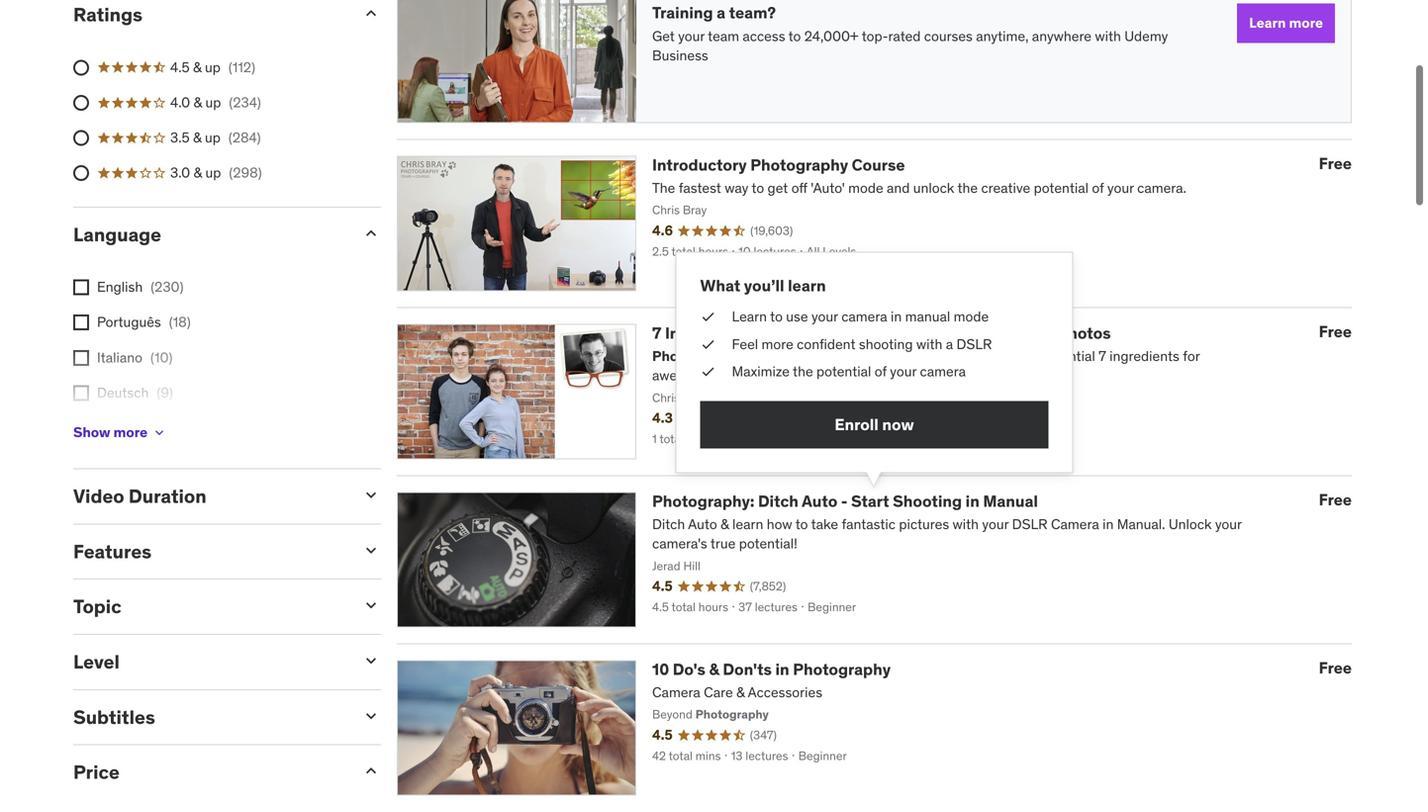 Task type: vqa. For each thing, say whether or not it's contained in the screenshot.
more for Show
yes



Task type: describe. For each thing, give the bounding box(es) containing it.
photography: ditch auto - start shooting in manual link
[[652, 491, 1038, 512]]

training
[[652, 3, 713, 23]]

feel
[[732, 335, 758, 353]]

your up confident
[[811, 308, 838, 326]]

small image for video duration
[[361, 485, 381, 505]]

small image for level
[[361, 651, 381, 671]]

potential
[[816, 363, 871, 380]]

photography:
[[652, 491, 754, 512]]

pictures
[[899, 516, 949, 534]]

small image for language
[[361, 223, 381, 243]]

language button
[[73, 222, 345, 246]]

better
[[1006, 323, 1054, 343]]

7852 reviews element
[[750, 579, 786, 595]]

features
[[73, 540, 152, 563]]

in right don'ts
[[775, 660, 789, 680]]

italiano
[[97, 349, 143, 366]]

4.5 for 4.5 & up (112)
[[170, 58, 190, 76]]

10 do's & don'ts in photography link
[[652, 660, 891, 680]]

(18)
[[169, 313, 191, 331]]

learn more link
[[1237, 4, 1335, 43]]

português (18)
[[97, 313, 191, 331]]

1 vertical spatial to
[[770, 308, 783, 326]]

the
[[793, 363, 813, 380]]

español
[[97, 419, 147, 437]]

free for 10 do's & don'ts in photography
[[1319, 658, 1352, 678]]

for
[[756, 323, 777, 343]]

shooting
[[859, 335, 913, 353]]

(284)
[[228, 129, 261, 147]]

(7,852)
[[750, 579, 786, 594]]

courses
[[924, 27, 973, 45]]

1 vertical spatial photography
[[857, 323, 955, 343]]

7 ingredients for awesome photography - take better photos
[[652, 323, 1111, 343]]

introductory
[[652, 155, 747, 175]]

start
[[851, 491, 889, 512]]

xsmall image for english (230)
[[73, 280, 89, 295]]

get
[[652, 27, 675, 45]]

1 vertical spatial with
[[916, 335, 943, 353]]

xsmall image for italiano (10)
[[73, 350, 89, 366]]

learn more
[[1249, 14, 1323, 32]]

to inside photography: ditch auto - start shooting in manual ditch auto & learn how to take fantastic pictures with your dslr camera in manual. unlock your camera's true potential! jerad hill
[[795, 516, 808, 534]]

level
[[73, 650, 120, 674]]

subtitles
[[73, 705, 155, 729]]

camera's
[[652, 535, 707, 553]]

4.5 & up (112)
[[170, 58, 255, 76]]

0 vertical spatial auto
[[802, 491, 838, 512]]

features button
[[73, 540, 345, 563]]

0 horizontal spatial dslr
[[957, 335, 992, 353]]

photos
[[1057, 323, 1111, 343]]

(112)
[[228, 58, 255, 76]]

team?
[[729, 3, 776, 23]]

of
[[875, 363, 887, 380]]

more for feel
[[762, 335, 793, 353]]

4.5 for 4.5 total hours
[[652, 600, 669, 615]]

topic
[[73, 595, 121, 619]]

feel more confident shooting with a dslr
[[732, 335, 992, 353]]

show
[[73, 424, 110, 442]]

now
[[882, 414, 914, 435]]

show more button
[[73, 413, 167, 453]]

small image for topic
[[361, 596, 381, 616]]

up for 3.5 & up
[[205, 129, 221, 147]]

(298)
[[229, 164, 262, 182]]

(234)
[[229, 94, 261, 111]]

learn for learn more
[[1249, 14, 1286, 32]]

& for 3.5
[[193, 129, 202, 147]]

anytime,
[[976, 27, 1029, 45]]

in left manual
[[966, 491, 980, 512]]

your down manual
[[982, 516, 1009, 534]]

jerad
[[652, 558, 680, 574]]

10
[[652, 660, 669, 680]]

introductory photography course
[[652, 155, 905, 175]]

confident
[[797, 335, 856, 353]]

3.0 & up (298)
[[170, 164, 262, 182]]

photography: ditch auto - start shooting in manual ditch auto & learn how to take fantastic pictures with your dslr camera in manual. unlock your camera's true potential! jerad hill
[[652, 491, 1242, 574]]

top-
[[862, 27, 888, 45]]

small image for features
[[361, 541, 381, 560]]

free for 7 ingredients for awesome photography - take better photos
[[1319, 322, 1352, 342]]

what you'll learn
[[700, 276, 826, 296]]

& right do's
[[709, 660, 719, 680]]

10 do's & don'ts in photography
[[652, 660, 891, 680]]

with inside photography: ditch auto - start shooting in manual ditch auto & learn how to take fantastic pictures with your dslr camera in manual. unlock your camera's true potential! jerad hill
[[953, 516, 979, 534]]

english
[[97, 278, 143, 296]]

4.0 & up (234)
[[170, 94, 261, 111]]

xsmall image inside the show more button
[[152, 425, 167, 441]]

english (230)
[[97, 278, 184, 296]]

true
[[710, 535, 736, 553]]

a inside "training a team? get your team access to 24,000+ top-rated courses anytime, anywhere with udemy business"
[[717, 3, 725, 23]]

subtitles button
[[73, 705, 345, 729]]

ratings
[[73, 3, 143, 26]]

xsmall image down the ingredients in the top of the page
[[700, 362, 716, 381]]

take
[[811, 516, 838, 534]]

anywhere
[[1032, 27, 1092, 45]]

you'll
[[744, 276, 784, 296]]

course
[[852, 155, 905, 175]]

do's
[[673, 660, 706, 680]]



Task type: locate. For each thing, give the bounding box(es) containing it.
ditch up camera's
[[652, 516, 685, 534]]

3 up from the top
[[205, 129, 221, 147]]

0 horizontal spatial a
[[717, 3, 725, 23]]

more
[[1289, 14, 1323, 32], [762, 335, 793, 353], [113, 424, 148, 442]]

1 vertical spatial -
[[841, 491, 848, 512]]

1 horizontal spatial learn
[[1249, 14, 1286, 32]]

language
[[73, 222, 161, 246]]

xsmall image
[[700, 307, 716, 327], [73, 315, 89, 331], [700, 335, 716, 354]]

manual
[[983, 491, 1038, 512]]

enroll now
[[835, 414, 914, 435]]

access
[[743, 27, 785, 45]]

learn inside photography: ditch auto - start shooting in manual ditch auto & learn how to take fantastic pictures with your dslr camera in manual. unlock your camera's true potential! jerad hill
[[732, 516, 763, 534]]

2 vertical spatial 4.5
[[652, 600, 669, 615]]

up for 3.0 & up
[[205, 164, 221, 182]]

1 vertical spatial 4.5
[[652, 578, 673, 595]]

0 vertical spatial 4.5
[[170, 58, 190, 76]]

0 vertical spatial camera
[[841, 308, 887, 326]]

up for 4.0 & up
[[205, 94, 221, 111]]

free
[[1319, 153, 1352, 174], [1319, 322, 1352, 342], [1319, 490, 1352, 510], [1319, 658, 1352, 678]]

37 lectures
[[738, 600, 798, 615]]

& for 4.0
[[194, 94, 202, 111]]

1 small image from the top
[[361, 223, 381, 243]]

manual
[[905, 308, 950, 326]]

lectures
[[755, 600, 798, 615]]

learn to use your camera in manual mode
[[732, 308, 989, 326]]

0 vertical spatial to
[[788, 27, 801, 45]]

3.5
[[170, 129, 190, 147]]

1 horizontal spatial learn
[[788, 276, 826, 296]]

a down manual at the right of the page
[[946, 335, 953, 353]]

(9)
[[157, 384, 173, 402]]

1 vertical spatial learn
[[732, 308, 767, 326]]

3.5 & up (284)
[[170, 129, 261, 147]]

learn up use on the right
[[788, 276, 826, 296]]

auto up take
[[802, 491, 838, 512]]

0 horizontal spatial learn
[[732, 308, 767, 326]]

how
[[767, 516, 792, 534]]

ditch up 'how'
[[758, 491, 799, 512]]

& right 4.0
[[194, 94, 202, 111]]

- left take
[[959, 323, 965, 343]]

learn for learn to use your camera in manual mode
[[732, 308, 767, 326]]

1 vertical spatial camera
[[920, 363, 966, 380]]

more inside learn more link
[[1289, 14, 1323, 32]]

price button
[[73, 761, 345, 784]]

0 vertical spatial more
[[1289, 14, 1323, 32]]

duration
[[129, 484, 207, 508]]

xsmall image right español
[[152, 425, 167, 441]]

3.0
[[170, 164, 190, 182]]

your inside "training a team? get your team access to 24,000+ top-rated courses anytime, anywhere with udemy business"
[[678, 27, 705, 45]]

2 vertical spatial with
[[953, 516, 979, 534]]

to right the access
[[788, 27, 801, 45]]

small image for price
[[361, 762, 381, 781]]

1 vertical spatial a
[[946, 335, 953, 353]]

2 vertical spatial more
[[113, 424, 148, 442]]

ditch
[[758, 491, 799, 512], [652, 516, 685, 534]]

2 small image from the top
[[361, 485, 381, 505]]

camera
[[1051, 516, 1099, 534]]

camera down manual at the right of the page
[[920, 363, 966, 380]]

& for 3.0
[[194, 164, 202, 182]]

2 horizontal spatial more
[[1289, 14, 1323, 32]]

4 up from the top
[[205, 164, 221, 182]]

more inside the show more button
[[113, 424, 148, 442]]

training a team? get your team access to 24,000+ top-rated courses anytime, anywhere with udemy business
[[652, 3, 1168, 64]]

maximize
[[732, 363, 790, 380]]

more for learn
[[1289, 14, 1323, 32]]

1 vertical spatial dslr
[[1012, 516, 1048, 534]]

auto down 'photography:'
[[688, 516, 717, 534]]

dslr down the mode
[[957, 335, 992, 353]]

4.5 for 4.5
[[652, 578, 673, 595]]

4.5 down jerad
[[652, 578, 673, 595]]

0 vertical spatial learn
[[788, 276, 826, 296]]

1 horizontal spatial auto
[[802, 491, 838, 512]]

mode
[[954, 308, 989, 326]]

xsmall image left the feel
[[700, 335, 716, 354]]

0 horizontal spatial camera
[[841, 308, 887, 326]]

introductory photography course link
[[652, 155, 905, 175]]

xsmall image left english
[[73, 280, 89, 295]]

up left (298) at left
[[205, 164, 221, 182]]

0 vertical spatial -
[[959, 323, 965, 343]]

business
[[652, 46, 708, 64]]

xsmall image down what
[[700, 307, 716, 327]]

2 free from the top
[[1319, 322, 1352, 342]]

awesome
[[780, 323, 854, 343]]

dslr down manual
[[1012, 516, 1048, 534]]

2 vertical spatial to
[[795, 516, 808, 534]]

7 ingredients for awesome photography - take better photos link
[[652, 323, 1111, 343]]

0 horizontal spatial with
[[916, 335, 943, 353]]

0 vertical spatial with
[[1095, 27, 1121, 45]]

xsmall image left português
[[73, 315, 89, 331]]

4 small image from the top
[[361, 596, 381, 616]]

0 horizontal spatial more
[[113, 424, 148, 442]]

to right 'how'
[[795, 516, 808, 534]]

free for introductory photography course
[[1319, 153, 1352, 174]]

to left use on the right
[[770, 308, 783, 326]]

with down manual at the right of the page
[[916, 335, 943, 353]]

hill
[[683, 558, 701, 574]]

what
[[700, 276, 740, 296]]

your right of
[[890, 363, 917, 380]]

- inside photography: ditch auto - start shooting in manual ditch auto & learn how to take fantastic pictures with your dslr camera in manual. unlock your camera's true potential! jerad hill
[[841, 491, 848, 512]]

team
[[708, 27, 739, 45]]

video
[[73, 484, 124, 508]]

beginner
[[808, 600, 856, 615]]

dslr inside photography: ditch auto - start shooting in manual ditch auto & learn how to take fantastic pictures with your dslr camera in manual. unlock your camera's true potential! jerad hill
[[1012, 516, 1048, 534]]

xsmall image for feel
[[700, 335, 716, 354]]

udemy
[[1124, 27, 1168, 45]]

& right 3.5 at the top of page
[[193, 129, 202, 147]]

photography
[[750, 155, 848, 175], [857, 323, 955, 343], [793, 660, 891, 680]]

7
[[652, 323, 661, 343]]

2 up from the top
[[205, 94, 221, 111]]

deutsch (9)
[[97, 384, 173, 402]]

2 vertical spatial photography
[[793, 660, 891, 680]]

- left start
[[841, 491, 848, 512]]

3 small image from the top
[[361, 541, 381, 560]]

up for 4.5 & up
[[205, 58, 221, 76]]

1 horizontal spatial -
[[959, 323, 965, 343]]

video duration button
[[73, 484, 345, 508]]

2 horizontal spatial with
[[1095, 27, 1121, 45]]

potential!
[[739, 535, 797, 553]]

your up the business
[[678, 27, 705, 45]]

hours
[[698, 600, 728, 615]]

take
[[968, 323, 1003, 343]]

up left (234)
[[205, 94, 221, 111]]

24,000+
[[804, 27, 859, 45]]

0 horizontal spatial ditch
[[652, 516, 685, 534]]

small image for subtitles
[[361, 706, 381, 726]]

1 vertical spatial learn
[[732, 516, 763, 534]]

use
[[786, 308, 808, 326]]

1 horizontal spatial a
[[946, 335, 953, 353]]

0 horizontal spatial learn
[[732, 516, 763, 534]]

with left 'udemy' on the right of the page
[[1095, 27, 1121, 45]]

& for 4.5
[[193, 58, 202, 76]]

0 horizontal spatial -
[[841, 491, 848, 512]]

& up true
[[721, 516, 729, 534]]

in
[[891, 308, 902, 326], [966, 491, 980, 512], [1103, 516, 1114, 534], [775, 660, 789, 680]]

learn
[[788, 276, 826, 296], [732, 516, 763, 534]]

unlock
[[1169, 516, 1212, 534]]

price
[[73, 761, 120, 784]]

1 horizontal spatial ditch
[[758, 491, 799, 512]]

0 vertical spatial learn
[[1249, 14, 1286, 32]]

1 up from the top
[[205, 58, 221, 76]]

1 horizontal spatial camera
[[920, 363, 966, 380]]

& inside photography: ditch auto - start shooting in manual ditch auto & learn how to take fantastic pictures with your dslr camera in manual. unlock your camera's true potential! jerad hill
[[721, 516, 729, 534]]

1 vertical spatial ditch
[[652, 516, 685, 534]]

xsmall image
[[73, 280, 89, 295], [73, 350, 89, 366], [700, 362, 716, 381], [73, 385, 89, 401], [152, 425, 167, 441]]

your right unlock
[[1215, 516, 1242, 534]]

a
[[717, 3, 725, 23], [946, 335, 953, 353]]

0 vertical spatial dslr
[[957, 335, 992, 353]]

rated
[[888, 27, 921, 45]]

0 vertical spatial ditch
[[758, 491, 799, 512]]

in up shooting
[[891, 308, 902, 326]]

ratings button
[[73, 3, 345, 26]]

1 vertical spatial more
[[762, 335, 793, 353]]

camera
[[841, 308, 887, 326], [920, 363, 966, 380]]

6 small image from the top
[[361, 706, 381, 726]]

ingredients
[[665, 323, 752, 343]]

xsmall image up show at the left of page
[[73, 385, 89, 401]]

up left (284)
[[205, 129, 221, 147]]

& up 4.0 & up (234)
[[193, 58, 202, 76]]

1 horizontal spatial dslr
[[1012, 516, 1048, 534]]

xsmall image left italiano
[[73, 350, 89, 366]]

fantastic
[[842, 516, 896, 534]]

more for show
[[113, 424, 148, 442]]

learn
[[1249, 14, 1286, 32], [732, 308, 767, 326]]

with inside "training a team? get your team access to 24,000+ top-rated courses anytime, anywhere with udemy business"
[[1095, 27, 1121, 45]]

learn up potential!
[[732, 516, 763, 534]]

to
[[788, 27, 801, 45], [770, 308, 783, 326], [795, 516, 808, 534]]

4.0
[[170, 94, 190, 111]]

xsmall image for deutsch (9)
[[73, 385, 89, 401]]

3 free from the top
[[1319, 490, 1352, 510]]

4 free from the top
[[1319, 658, 1352, 678]]

1 horizontal spatial with
[[953, 516, 979, 534]]

(10)
[[150, 349, 173, 366]]

4.5 left total
[[652, 600, 669, 615]]

1 free from the top
[[1319, 153, 1352, 174]]

4.5 up 4.0
[[170, 58, 190, 76]]

video duration
[[73, 484, 207, 508]]

small image
[[361, 223, 381, 243], [361, 485, 381, 505], [361, 541, 381, 560], [361, 596, 381, 616], [361, 651, 381, 671], [361, 706, 381, 726], [361, 762, 381, 781]]

xsmall image for learn
[[700, 307, 716, 327]]

1 vertical spatial auto
[[688, 516, 717, 534]]

small image
[[361, 4, 381, 23]]

don'ts
[[723, 660, 772, 680]]

to inside "training a team? get your team access to 24,000+ top-rated courses anytime, anywhere with udemy business"
[[788, 27, 801, 45]]

1 horizontal spatial more
[[762, 335, 793, 353]]

with right pictures on the right of page
[[953, 516, 979, 534]]

(230)
[[151, 278, 184, 296]]

deutsch
[[97, 384, 149, 402]]

up left (112) at the top left of the page
[[205, 58, 221, 76]]

italiano (10)
[[97, 349, 173, 366]]

7 small image from the top
[[361, 762, 381, 781]]

0 vertical spatial a
[[717, 3, 725, 23]]

total
[[671, 600, 696, 615]]

in left manual.
[[1103, 516, 1114, 534]]

37
[[738, 600, 752, 615]]

5 small image from the top
[[361, 651, 381, 671]]

with
[[1095, 27, 1121, 45], [916, 335, 943, 353], [953, 516, 979, 534]]

camera up feel more confident shooting with a dslr
[[841, 308, 887, 326]]

& right 3.0
[[194, 164, 202, 182]]

a up 'team'
[[717, 3, 725, 23]]

manual.
[[1117, 516, 1165, 534]]

0 horizontal spatial auto
[[688, 516, 717, 534]]

show more
[[73, 424, 148, 442]]

0 vertical spatial photography
[[750, 155, 848, 175]]



